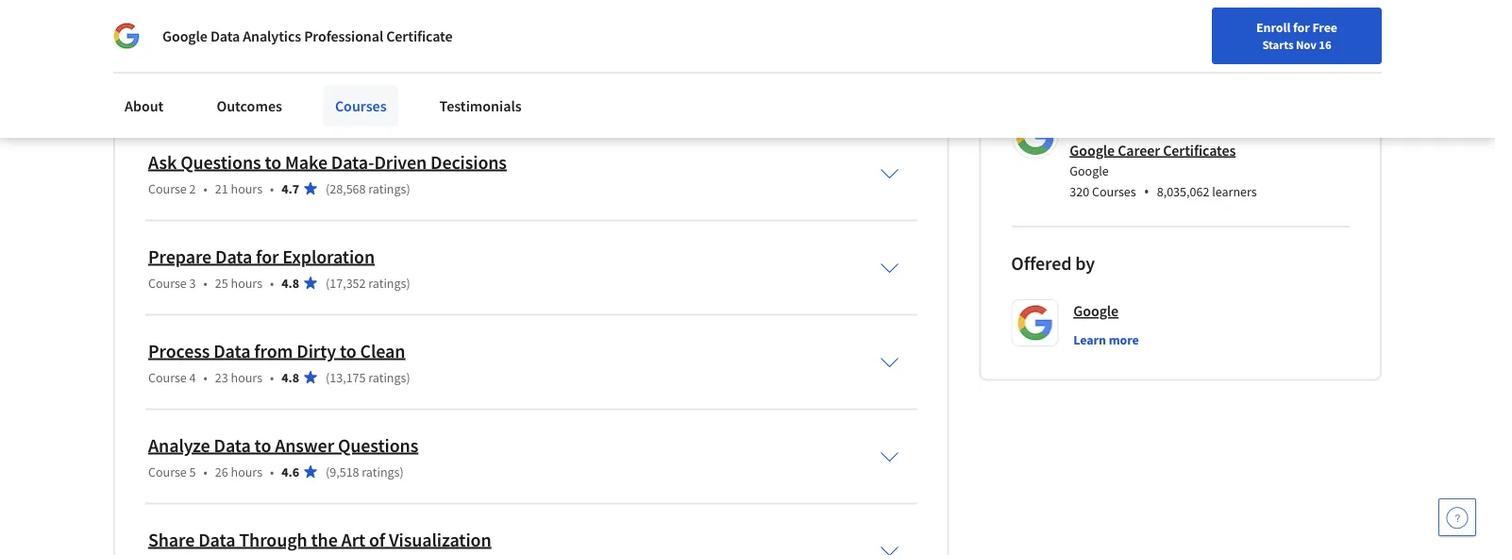 Task type: describe. For each thing, give the bounding box(es) containing it.
analyze data to answer questions link
[[148, 434, 419, 457]]

) for data-
[[406, 180, 410, 197]]

instructor
[[1012, 65, 1091, 88]]

23
[[215, 369, 228, 386]]

course 5 • 26 hours •
[[148, 464, 274, 481]]

google image
[[113, 23, 140, 49]]

ratings for answer
[[362, 464, 400, 481]]

share data through the art of visualization link
[[148, 528, 492, 552]]

free
[[1313, 19, 1338, 36]]

share
[[148, 528, 195, 552]]

foundations: data, data, everywhere link
[[148, 56, 445, 80]]

3
[[189, 275, 196, 292]]

( 9,518 ratings )
[[326, 464, 404, 481]]

google career certificates image
[[1014, 115, 1056, 157]]

data for for
[[215, 245, 252, 269]]

to for answer
[[255, 434, 271, 457]]

learn
[[1074, 331, 1107, 348]]

enroll
[[1257, 19, 1291, 36]]

learners
[[1213, 184, 1257, 201]]

hours for answer
[[231, 464, 263, 481]]

2
[[189, 180, 196, 197]]

testimonials link
[[428, 85, 533, 127]]

decisions
[[431, 151, 507, 174]]

data for analytics
[[210, 26, 240, 45]]

analyze
[[148, 434, 210, 457]]

• down prepare data for exploration
[[270, 275, 274, 292]]

( for exploration
[[326, 275, 330, 292]]

nov
[[1296, 37, 1317, 52]]

8,035,062
[[1157, 184, 1210, 201]]

everywhere
[[349, 56, 445, 80]]

hours for make
[[231, 180, 263, 197]]

ask
[[148, 151, 177, 174]]

from
[[254, 339, 293, 363]]

google for google data analytics professional certificate
[[162, 26, 208, 45]]

data for through
[[198, 528, 236, 552]]

make
[[285, 151, 328, 174]]

prepare
[[148, 245, 212, 269]]

( for answer
[[326, 464, 330, 481]]

9,518
[[330, 464, 359, 481]]

visualization
[[389, 528, 492, 552]]

of
[[369, 528, 385, 552]]

1 hours from the top
[[231, 86, 263, 103]]

16
[[1319, 37, 1332, 52]]

courses link
[[324, 85, 398, 127]]

foundations:
[[148, 56, 254, 80]]

to for make
[[265, 151, 281, 174]]

17,352
[[330, 275, 366, 292]]

course 2 • 21 hours •
[[148, 180, 274, 197]]

21
[[215, 180, 228, 197]]

google for google
[[1074, 302, 1119, 321]]

art
[[341, 528, 366, 552]]

outcomes link
[[205, 85, 294, 127]]

course 3 • 25 hours •
[[148, 275, 274, 292]]

1 horizontal spatial questions
[[338, 434, 419, 457]]

22
[[215, 86, 228, 103]]

process
[[148, 339, 210, 363]]

prepare data for exploration
[[148, 245, 375, 269]]

professional
[[304, 26, 383, 45]]

analytics
[[243, 26, 301, 45]]

22 hours •
[[215, 86, 274, 103]]

driven
[[374, 151, 427, 174]]

course 1
[[148, 86, 196, 103]]

hours for dirty
[[231, 369, 263, 386]]

clean
[[360, 339, 406, 363]]

google career certificates google 320 courses • 8,035,062 learners
[[1070, 141, 1257, 202]]

testimonials
[[440, 96, 522, 115]]

) for to
[[406, 369, 410, 386]]

process data from dirty to clean
[[148, 339, 406, 363]]

prepare data for exploration link
[[148, 245, 375, 269]]

• down foundations: data, data, everywhere link at the left of page
[[270, 86, 274, 103]]

google link
[[1074, 300, 1119, 323]]

) right 17,352
[[406, 275, 410, 292]]

1
[[189, 86, 196, 103]]

certificates
[[1163, 141, 1236, 160]]

by
[[1076, 252, 1095, 276]]

show notifications image
[[1241, 24, 1263, 46]]

( 13,175 ratings )
[[326, 369, 410, 386]]



Task type: locate. For each thing, give the bounding box(es) containing it.
( down ask questions to make data-driven decisions
[[326, 180, 330, 197]]

1 horizontal spatial data,
[[304, 56, 346, 80]]

1 horizontal spatial for
[[1294, 19, 1310, 36]]

• inside google career certificates google 320 courses • 8,035,062 learners
[[1144, 182, 1150, 202]]

for
[[1294, 19, 1310, 36], [256, 245, 279, 269]]

5 course from the top
[[148, 464, 187, 481]]

2 ( from the top
[[326, 180, 330, 197]]

)
[[406, 180, 410, 197], [406, 275, 410, 292], [406, 369, 410, 386], [400, 464, 404, 481]]

0 vertical spatial questions
[[181, 151, 261, 174]]

foundations: data, data, everywhere
[[148, 56, 445, 80]]

more
[[1109, 331, 1139, 348]]

through
[[239, 528, 307, 552]]

the
[[311, 528, 338, 552]]

process data from dirty to clean link
[[148, 339, 406, 363]]

to left answer
[[255, 434, 271, 457]]

ratings down "clean"
[[369, 369, 406, 386]]

ratings down everywhere
[[369, 86, 406, 103]]

1 vertical spatial courses
[[1092, 184, 1137, 201]]

google career certificates link
[[1070, 141, 1236, 160]]

course left 2
[[148, 180, 187, 197]]

for left exploration
[[256, 245, 279, 269]]

• down the from
[[270, 369, 274, 386]]

hours
[[231, 86, 263, 103], [231, 180, 263, 197], [231, 275, 263, 292], [231, 369, 263, 386], [231, 464, 263, 481]]

analyze data to answer questions
[[148, 434, 419, 457]]

course left '3'
[[148, 275, 187, 292]]

ratings
[[369, 86, 406, 103], [369, 180, 406, 197], [369, 275, 406, 292], [369, 369, 406, 386], [362, 464, 400, 481]]

data for from
[[214, 339, 251, 363]]

courses inside google career certificates google 320 courses • 8,035,062 learners
[[1092, 184, 1137, 201]]

hours right 22
[[231, 86, 263, 103]]

4
[[189, 369, 196, 386]]

0 horizontal spatial questions
[[181, 151, 261, 174]]

13,175
[[330, 369, 366, 386]]

25
[[215, 275, 228, 292]]

2 data, from the left
[[304, 56, 346, 80]]

course
[[148, 86, 187, 103], [148, 180, 187, 197], [148, 275, 187, 292], [148, 369, 187, 386], [148, 464, 187, 481]]

career
[[1118, 141, 1161, 160]]

) right 9,518
[[400, 464, 404, 481]]

4.8 down prepare data for exploration
[[282, 275, 299, 292]]

1 vertical spatial for
[[256, 245, 279, 269]]

data, up 93,540
[[304, 56, 346, 80]]

questions up 21
[[181, 151, 261, 174]]

enroll for free starts nov 16
[[1257, 19, 1338, 52]]

0 vertical spatial courses
[[335, 96, 387, 115]]

3 4.8 from the top
[[282, 369, 299, 386]]

None search field
[[269, 12, 722, 50]]

4.8 for dirty
[[282, 369, 299, 386]]

for up the nov
[[1294, 19, 1310, 36]]

hours right 26
[[231, 464, 263, 481]]

1 vertical spatial questions
[[338, 434, 419, 457]]

hours right 21
[[231, 180, 263, 197]]

hours right the 23
[[231, 369, 263, 386]]

• left 4.6
[[270, 464, 274, 481]]

course 4 • 23 hours •
[[148, 369, 274, 386]]

learn more
[[1074, 331, 1139, 348]]

data up 25
[[215, 245, 252, 269]]

data for to
[[214, 434, 251, 457]]

• right '3'
[[204, 275, 208, 292]]

( down exploration
[[326, 275, 330, 292]]

0 vertical spatial for
[[1294, 19, 1310, 36]]

4.8 down foundations: data, data, everywhere link at the left of page
[[282, 86, 299, 103]]

( 93,540 ratings
[[326, 86, 406, 103]]

2 hours from the top
[[231, 180, 263, 197]]

data up foundations:
[[210, 26, 240, 45]]

ask questions to make data-driven decisions
[[148, 151, 507, 174]]

4 hours from the top
[[231, 369, 263, 386]]

ratings for exploration
[[369, 275, 406, 292]]

courses right 320
[[1092, 184, 1137, 201]]

course for process
[[148, 369, 187, 386]]

data up 26
[[214, 434, 251, 457]]

data up the 23
[[214, 339, 251, 363]]

google
[[162, 26, 208, 45], [1070, 141, 1115, 160], [1070, 163, 1109, 180], [1074, 302, 1119, 321]]

2 4.8 from the top
[[282, 275, 299, 292]]

share data through the art of visualization
[[148, 528, 492, 552]]

about
[[125, 96, 164, 115]]

exploration
[[283, 245, 375, 269]]

offered by
[[1012, 252, 1095, 276]]

ratings right 9,518
[[362, 464, 400, 481]]

• left 8,035,062
[[1144, 182, 1150, 202]]

2 vertical spatial 4.8
[[282, 369, 299, 386]]

•
[[270, 86, 274, 103], [204, 180, 208, 197], [270, 180, 274, 197], [1144, 182, 1150, 202], [204, 275, 208, 292], [270, 275, 274, 292], [204, 369, 208, 386], [270, 369, 274, 386], [204, 464, 208, 481], [270, 464, 274, 481]]

0 horizontal spatial data,
[[258, 56, 300, 80]]

1 vertical spatial to
[[340, 339, 357, 363]]

4.6
[[282, 464, 299, 481]]

courses down everywhere
[[335, 96, 387, 115]]

ratings for make
[[369, 180, 406, 197]]

google for google career certificates google 320 courses • 8,035,062 learners
[[1070, 141, 1115, 160]]

course for ask
[[148, 180, 187, 197]]

data-
[[331, 151, 374, 174]]

for inside enroll for free starts nov 16
[[1294, 19, 1310, 36]]

hours for exploration
[[231, 275, 263, 292]]

( down foundations: data, data, everywhere link at the left of page
[[326, 86, 330, 103]]

) right 13,175
[[406, 369, 410, 386]]

course left 1
[[148, 86, 187, 103]]

5 ( from the top
[[326, 464, 330, 481]]

( 17,352 ratings )
[[326, 275, 410, 292]]

to up 13,175
[[340, 339, 357, 363]]

26
[[215, 464, 228, 481]]

courses
[[335, 96, 387, 115], [1092, 184, 1137, 201]]

• right 4 at the bottom of page
[[204, 369, 208, 386]]

answer
[[275, 434, 334, 457]]

1 4.8 from the top
[[282, 86, 299, 103]]

ratings right 17,352
[[369, 275, 406, 292]]

ratings for dirty
[[369, 369, 406, 386]]

0 horizontal spatial for
[[256, 245, 279, 269]]

course for analyze
[[148, 464, 187, 481]]

offered
[[1012, 252, 1072, 276]]

0 vertical spatial to
[[265, 151, 281, 174]]

2 vertical spatial to
[[255, 434, 271, 457]]

data, down 'analytics'
[[258, 56, 300, 80]]

outcomes
[[217, 96, 282, 115]]

320
[[1070, 184, 1090, 201]]

hours right 25
[[231, 275, 263, 292]]

) down driven
[[406, 180, 410, 197]]

• right 2
[[204, 180, 208, 197]]

1 vertical spatial 4.8
[[282, 275, 299, 292]]

coursera image
[[23, 15, 143, 46]]

starts
[[1263, 37, 1294, 52]]

4.8 down process data from dirty to clean link
[[282, 369, 299, 386]]

to
[[265, 151, 281, 174], [340, 339, 357, 363], [255, 434, 271, 457]]

( for make
[[326, 180, 330, 197]]

course left 4 at the bottom of page
[[148, 369, 187, 386]]

help center image
[[1447, 506, 1469, 529]]

certificate
[[386, 26, 453, 45]]

93,540
[[330, 86, 366, 103]]

learn more button
[[1074, 330, 1139, 349]]

3 course from the top
[[148, 275, 187, 292]]

(
[[326, 86, 330, 103], [326, 180, 330, 197], [326, 275, 330, 292], [326, 369, 330, 386], [326, 464, 330, 481]]

1 data, from the left
[[258, 56, 300, 80]]

4.8
[[282, 86, 299, 103], [282, 275, 299, 292], [282, 369, 299, 386]]

ask questions to make data-driven decisions link
[[148, 151, 507, 174]]

4.7
[[282, 180, 299, 197]]

to left "make"
[[265, 151, 281, 174]]

1 ( from the top
[[326, 86, 330, 103]]

( down dirty
[[326, 369, 330, 386]]

4.8 for exploration
[[282, 275, 299, 292]]

) for questions
[[400, 464, 404, 481]]

google data analytics professional certificate
[[162, 26, 453, 45]]

1 course from the top
[[148, 86, 187, 103]]

data
[[210, 26, 240, 45], [215, 245, 252, 269], [214, 339, 251, 363], [214, 434, 251, 457], [198, 528, 236, 552]]

0 vertical spatial 4.8
[[282, 86, 299, 103]]

• right 5
[[204, 464, 208, 481]]

menu item
[[1099, 19, 1221, 80]]

data,
[[258, 56, 300, 80], [304, 56, 346, 80]]

dirty
[[297, 339, 336, 363]]

28,568
[[330, 180, 366, 197]]

course for prepare
[[148, 275, 187, 292]]

0 horizontal spatial courses
[[335, 96, 387, 115]]

4 course from the top
[[148, 369, 187, 386]]

questions up ( 9,518 ratings )
[[338, 434, 419, 457]]

• left 4.7
[[270, 180, 274, 197]]

3 ( from the top
[[326, 275, 330, 292]]

1 horizontal spatial courses
[[1092, 184, 1137, 201]]

4 ( from the top
[[326, 369, 330, 386]]

2 course from the top
[[148, 180, 187, 197]]

( for dirty
[[326, 369, 330, 386]]

ratings down driven
[[369, 180, 406, 197]]

3 hours from the top
[[231, 275, 263, 292]]

( down answer
[[326, 464, 330, 481]]

about link
[[113, 85, 175, 127]]

course left 5
[[148, 464, 187, 481]]

data right share
[[198, 528, 236, 552]]

5 hours from the top
[[231, 464, 263, 481]]

( 28,568 ratings )
[[326, 180, 410, 197]]

5
[[189, 464, 196, 481]]

questions
[[181, 151, 261, 174], [338, 434, 419, 457]]



Task type: vqa. For each thing, say whether or not it's contained in the screenshot.


